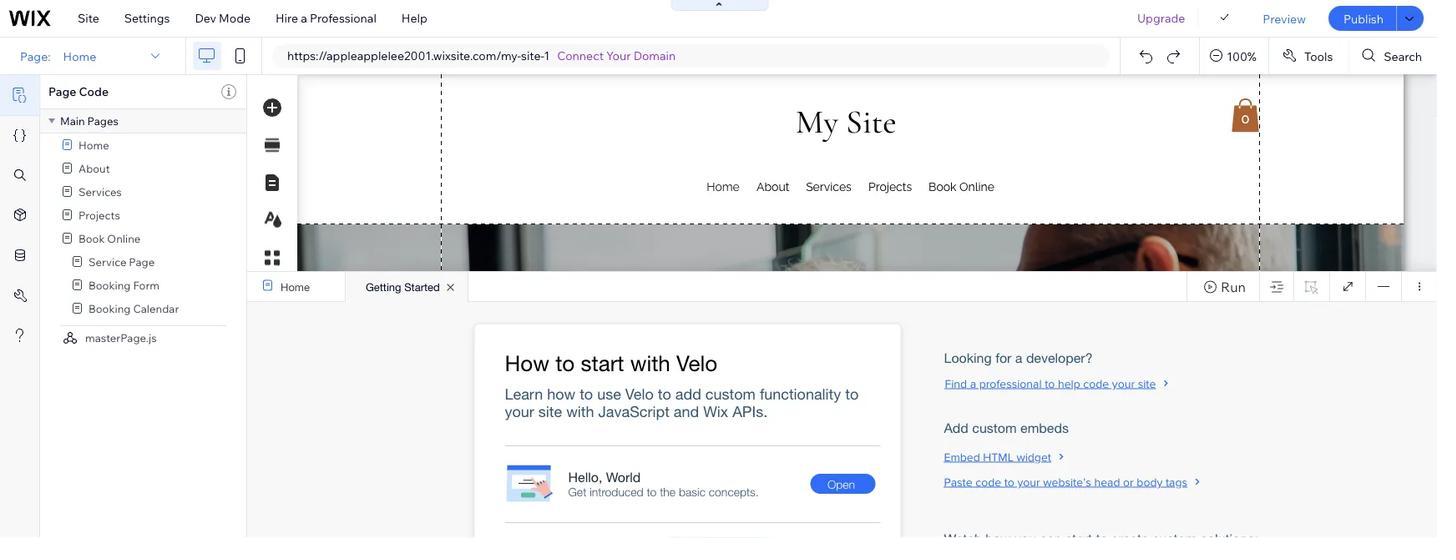 Task type: vqa. For each thing, say whether or not it's contained in the screenshot.
'&' corresponding to Menu
no



Task type: describe. For each thing, give the bounding box(es) containing it.
tools button
[[1270, 38, 1349, 74]]

tools
[[1305, 49, 1334, 63]]

booking form
[[89, 279, 160, 292]]

preview button
[[1251, 0, 1319, 37]]

2 vertical spatial home
[[281, 281, 310, 294]]

mode
[[219, 11, 251, 25]]

booking calendar
[[89, 302, 179, 316]]

domain
[[634, 48, 676, 63]]

getting
[[366, 281, 401, 294]]

book online
[[79, 232, 141, 246]]

page code
[[48, 84, 109, 99]]

1 vertical spatial home
[[79, 138, 109, 152]]

hire
[[276, 11, 298, 25]]

publish button
[[1329, 6, 1397, 31]]

dev mode
[[195, 11, 251, 25]]

a
[[301, 11, 307, 25]]

search button
[[1349, 38, 1438, 74]]

100% button
[[1201, 38, 1269, 74]]

pages
[[87, 114, 118, 128]]

code
[[79, 84, 109, 99]]

your
[[607, 48, 631, 63]]

search
[[1384, 49, 1423, 63]]

1 horizontal spatial page
[[129, 255, 155, 269]]

100%
[[1227, 49, 1257, 63]]

booking for booking form
[[89, 279, 131, 292]]

0 vertical spatial page
[[48, 84, 76, 99]]



Task type: locate. For each thing, give the bounding box(es) containing it.
main
[[60, 114, 85, 128]]

https://appleapplelee2001.wixsite.com/my-
[[287, 48, 521, 63]]

booking down 'service'
[[89, 279, 131, 292]]

1 vertical spatial booking
[[89, 302, 131, 316]]

settings
[[124, 11, 170, 25]]

about
[[79, 162, 110, 175]]

getting started
[[366, 281, 440, 294]]

publish
[[1344, 11, 1384, 26]]

service page
[[89, 255, 155, 269]]

help
[[402, 11, 427, 25]]

online
[[107, 232, 141, 246]]

hire a professional
[[276, 11, 377, 25]]

main pages
[[60, 114, 118, 128]]

form
[[133, 279, 160, 292]]

dev
[[195, 11, 216, 25]]

upgrade
[[1138, 11, 1186, 25]]

booking down 'booking form' at the left
[[89, 302, 131, 316]]

run button
[[1187, 272, 1260, 302]]

home
[[63, 49, 96, 63], [79, 138, 109, 152], [281, 281, 310, 294]]

0 vertical spatial booking
[[89, 279, 131, 292]]

site-
[[521, 48, 544, 63]]

1 booking from the top
[[89, 279, 131, 292]]

calendar
[[133, 302, 179, 316]]

1 vertical spatial page
[[129, 255, 155, 269]]

service
[[89, 255, 126, 269]]

booking for booking calendar
[[89, 302, 131, 316]]

https://appleapplelee2001.wixsite.com/my-site-1 connect your domain
[[287, 48, 676, 63]]

page up form
[[129, 255, 155, 269]]

services
[[79, 185, 122, 199]]

connect
[[557, 48, 604, 63]]

0 horizontal spatial page
[[48, 84, 76, 99]]

page up main at the left top of page
[[48, 84, 76, 99]]

site
[[78, 11, 99, 25]]

page
[[48, 84, 76, 99], [129, 255, 155, 269]]

2 booking from the top
[[89, 302, 131, 316]]

0 vertical spatial home
[[63, 49, 96, 63]]

preview
[[1263, 11, 1306, 26]]

1
[[544, 48, 550, 63]]

professional
[[310, 11, 377, 25]]

booking
[[89, 279, 131, 292], [89, 302, 131, 316]]

projects
[[79, 208, 120, 222]]

run
[[1221, 279, 1246, 295]]

started
[[404, 281, 440, 294]]

masterpage.js
[[85, 331, 157, 345]]

book
[[79, 232, 105, 246]]



